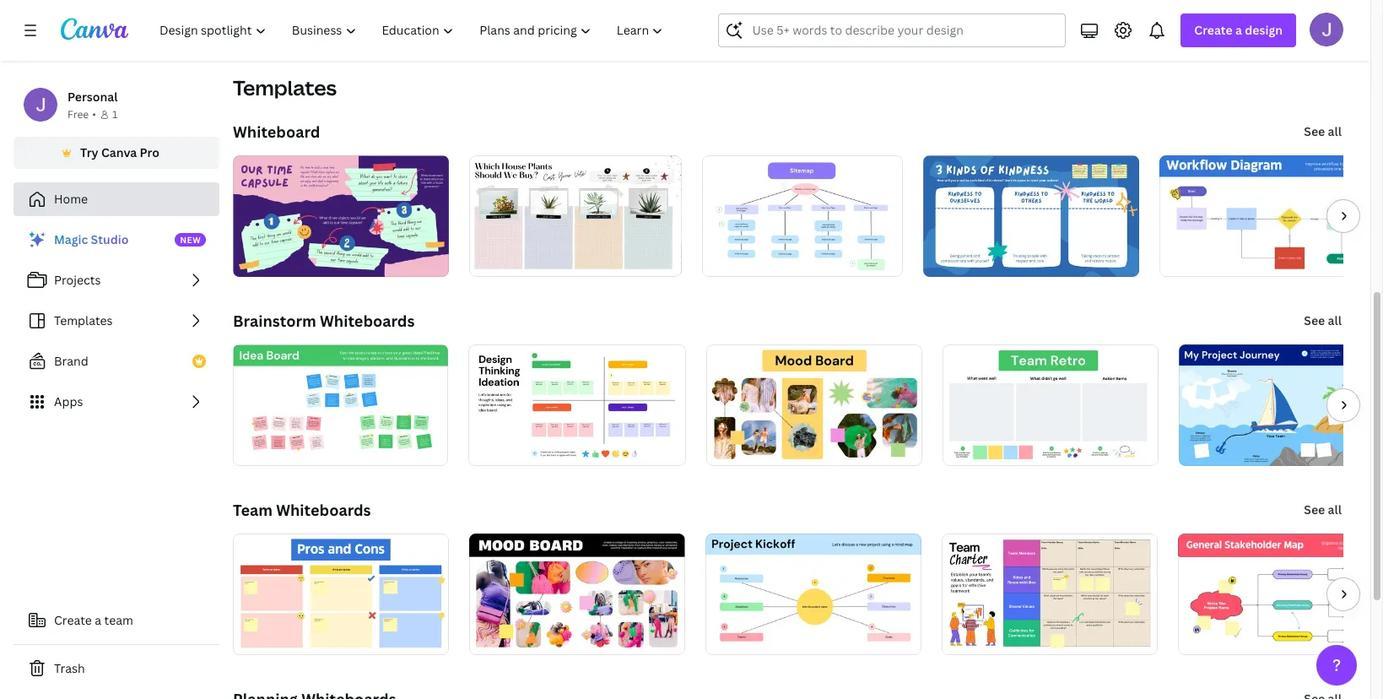 Task type: locate. For each thing, give the bounding box(es) containing it.
create a design
[[1195, 22, 1283, 38]]

projects link
[[14, 263, 220, 297]]

0 vertical spatial templates
[[233, 73, 337, 101]]

1 horizontal spatial create
[[1195, 22, 1233, 38]]

0 vertical spatial see
[[1305, 123, 1326, 139]]

3 see all from the top
[[1305, 501, 1342, 518]]

1 horizontal spatial a
[[1236, 22, 1243, 38]]

1 vertical spatial see
[[1305, 312, 1326, 328]]

all
[[1328, 123, 1342, 139], [1328, 312, 1342, 328], [1328, 501, 1342, 518]]

2 see from the top
[[1305, 312, 1326, 328]]

2 vertical spatial see
[[1305, 501, 1326, 518]]

3 see from the top
[[1305, 501, 1326, 518]]

create
[[1195, 22, 1233, 38], [54, 612, 92, 628]]

1 horizontal spatial templates
[[233, 73, 337, 101]]

templates up whiteboard
[[233, 73, 337, 101]]

whiteboard
[[233, 122, 320, 142]]

see all link
[[1303, 115, 1344, 149], [1303, 304, 1344, 338], [1303, 493, 1344, 527]]

1 vertical spatial templates
[[54, 312, 113, 328]]

whiteboards
[[320, 311, 415, 331], [276, 500, 371, 520]]

0 vertical spatial see all
[[1305, 123, 1342, 139]]

on
[[1025, 2, 1040, 18]]

a left design
[[1236, 22, 1243, 38]]

trash link
[[14, 652, 220, 686]]

create left 'team'
[[54, 612, 92, 628]]

list
[[14, 223, 220, 419]]

create for create a team
[[54, 612, 92, 628]]

projects
[[54, 272, 101, 288]]

clock
[[1064, 2, 1094, 18]]

3 all from the top
[[1328, 501, 1342, 518]]

magic studio
[[54, 231, 129, 247]]

0 horizontal spatial a
[[95, 612, 101, 628]]

apps link
[[14, 385, 220, 419]]

create inside dropdown button
[[1195, 22, 1233, 38]]

team whiteboards
[[233, 500, 371, 520]]

a inside dropdown button
[[1236, 22, 1243, 38]]

create inside button
[[54, 612, 92, 628]]

1 vertical spatial see all link
[[1303, 304, 1344, 338]]

2 vertical spatial see all link
[[1303, 493, 1344, 527]]

templates
[[233, 73, 337, 101], [54, 312, 113, 328]]

1 see all from the top
[[1305, 123, 1342, 139]]

None search field
[[719, 14, 1067, 47]]

create a design button
[[1181, 14, 1297, 47]]

see all for brainstorm
[[1305, 312, 1342, 328]]

3 see all link from the top
[[1303, 493, 1344, 527]]

whiteboards for brainstorm whiteboards
[[320, 311, 415, 331]]

1 vertical spatial whiteboards
[[276, 500, 371, 520]]

brainstorm
[[233, 311, 316, 331]]

0 vertical spatial whiteboards
[[320, 311, 415, 331]]

see all
[[1305, 123, 1342, 139], [1305, 312, 1342, 328], [1305, 501, 1342, 518]]

a left 'team'
[[95, 612, 101, 628]]

0 vertical spatial see all link
[[1303, 115, 1344, 149]]

0 vertical spatial all
[[1328, 123, 1342, 139]]

1
[[112, 107, 118, 122]]

home link
[[14, 182, 220, 216]]

design
[[1246, 22, 1283, 38]]

free
[[68, 107, 89, 122]]

home
[[54, 191, 88, 207]]

personal
[[68, 89, 118, 105]]

try canva pro
[[80, 144, 159, 160]]

a
[[1236, 22, 1243, 38], [95, 612, 101, 628]]

0 vertical spatial a
[[1236, 22, 1243, 38]]

1 vertical spatial create
[[54, 612, 92, 628]]

pro
[[140, 144, 159, 160]]

2 see all from the top
[[1305, 312, 1342, 328]]

0 vertical spatial create
[[1195, 22, 1233, 38]]

Search search field
[[753, 14, 1033, 46]]

2 vertical spatial all
[[1328, 501, 1342, 518]]

0 horizontal spatial templates
[[54, 312, 113, 328]]

free •
[[68, 107, 96, 122]]

a for team
[[95, 612, 101, 628]]

try canva pro button
[[14, 137, 220, 169]]

2 see all link from the top
[[1303, 304, 1344, 338]]

create left design
[[1195, 22, 1233, 38]]

1 vertical spatial see all
[[1305, 312, 1342, 328]]

get on the clock link
[[987, 0, 1344, 34]]

templates down projects
[[54, 312, 113, 328]]

0 horizontal spatial create
[[54, 612, 92, 628]]

1 vertical spatial a
[[95, 612, 101, 628]]

a inside button
[[95, 612, 101, 628]]

2 all from the top
[[1328, 312, 1342, 328]]

1 vertical spatial all
[[1328, 312, 1342, 328]]

top level navigation element
[[149, 14, 678, 47]]

get
[[1002, 2, 1022, 18]]

1 see all link from the top
[[1303, 115, 1344, 149]]

see
[[1305, 123, 1326, 139], [1305, 312, 1326, 328], [1305, 501, 1326, 518]]

new
[[180, 234, 201, 246]]

team whiteboards link
[[233, 500, 371, 520]]

2 vertical spatial see all
[[1305, 501, 1342, 518]]



Task type: vqa. For each thing, say whether or not it's contained in the screenshot.
Create a design "dropdown button"
yes



Task type: describe. For each thing, give the bounding box(es) containing it.
a for design
[[1236, 22, 1243, 38]]

brainstorm whiteboards link
[[233, 311, 415, 331]]

see all link for brainstorm
[[1303, 304, 1344, 338]]

trash
[[54, 660, 85, 676]]

templates link
[[14, 304, 220, 338]]

all for brainstorm
[[1328, 312, 1342, 328]]

magic
[[54, 231, 88, 247]]

whiteboards for team whiteboards
[[276, 500, 371, 520]]

get on the clock
[[1002, 2, 1094, 18]]

team
[[233, 500, 273, 520]]

apps
[[54, 393, 83, 409]]

team
[[104, 612, 133, 628]]

see all link for team
[[1303, 493, 1344, 527]]

create for create a design
[[1195, 22, 1233, 38]]

studio
[[91, 231, 129, 247]]

all for team
[[1328, 501, 1342, 518]]

jacob simon image
[[1310, 13, 1344, 46]]

the
[[1042, 2, 1061, 18]]

•
[[92, 107, 96, 122]]

create a team
[[54, 612, 133, 628]]

see for team
[[1305, 501, 1326, 518]]

1 see from the top
[[1305, 123, 1326, 139]]

see all for team
[[1305, 501, 1342, 518]]

1 all from the top
[[1328, 123, 1342, 139]]

see for brainstorm
[[1305, 312, 1326, 328]]

whiteboard link
[[233, 122, 320, 142]]

brainstorm whiteboards
[[233, 311, 415, 331]]

list containing magic studio
[[14, 223, 220, 419]]

brand
[[54, 353, 88, 369]]

canva
[[101, 144, 137, 160]]

templates inside "link"
[[54, 312, 113, 328]]

brand link
[[14, 344, 220, 378]]

create a team button
[[14, 604, 220, 637]]

try
[[80, 144, 98, 160]]



